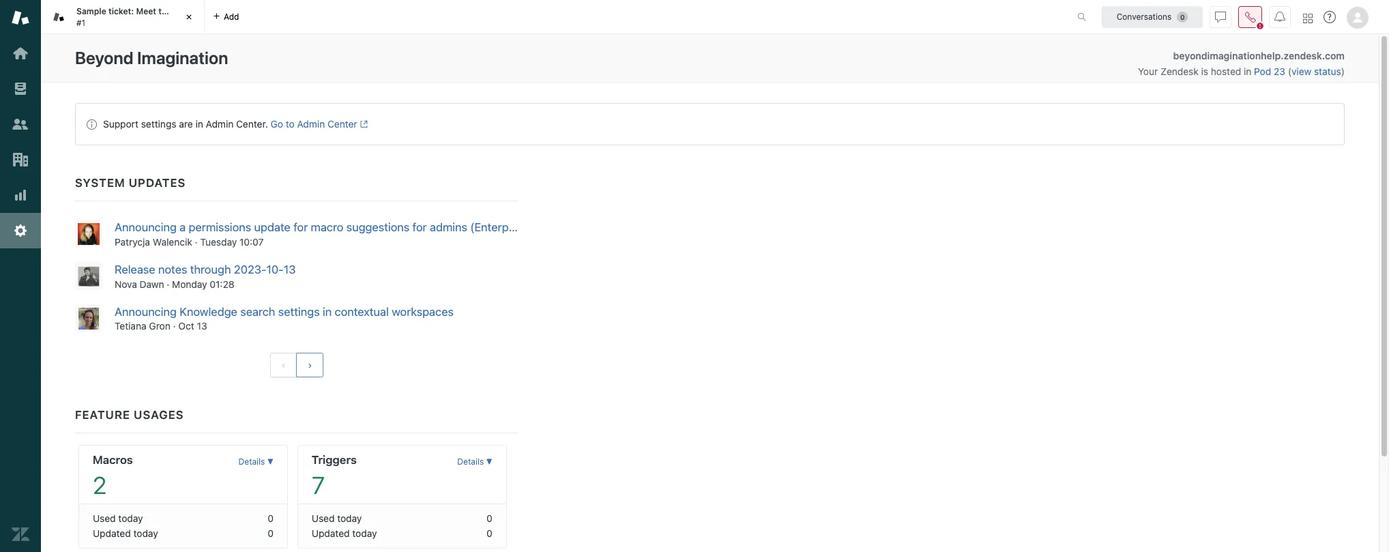 Task type: locate. For each thing, give the bounding box(es) containing it.
beyondimaginationhelp .zendesk.com your zendesk is hosted in pod 23 ( view status )
[[1139, 50, 1345, 77]]

updated for 2
[[93, 528, 131, 539]]

search
[[240, 305, 275, 318]]

zendesk support image
[[12, 9, 29, 27]]

used down 2
[[93, 513, 116, 524]]

used today down 7
[[312, 513, 362, 524]]

for left macro
[[294, 220, 308, 234]]

1 horizontal spatial details
[[458, 457, 484, 467]]

13
[[284, 263, 296, 276], [197, 320, 207, 332]]

1 horizontal spatial in
[[323, 305, 332, 318]]

monday 01:28
[[172, 278, 235, 290]]

used for 7
[[312, 513, 335, 524]]

in left contextual
[[323, 305, 332, 318]]

0 horizontal spatial ▼
[[267, 457, 274, 467]]

to
[[286, 118, 295, 130]]

0 vertical spatial in
[[1244, 66, 1252, 77]]

button displays agent's chat status as invisible. image
[[1216, 11, 1227, 22]]

1 ▼ from the left
[[267, 457, 274, 467]]

0 horizontal spatial in
[[196, 118, 203, 130]]

today
[[118, 513, 143, 524], [337, 513, 362, 524], [133, 528, 158, 539], [352, 528, 377, 539]]

patrycja
[[115, 236, 150, 248]]

close image
[[182, 10, 196, 24]]

0 horizontal spatial 13
[[197, 320, 207, 332]]

▼
[[267, 457, 274, 467], [486, 457, 493, 467]]

2 updated from the left
[[312, 528, 350, 539]]

status
[[75, 103, 1345, 145]]

1 horizontal spatial updated today
[[312, 528, 377, 539]]

(opens in a new tab) image
[[357, 120, 368, 128]]

admin right to
[[297, 118, 325, 130]]

knowledge
[[180, 305, 237, 318]]

13 right oct
[[197, 320, 207, 332]]

1 horizontal spatial details ▼
[[458, 457, 493, 467]]

0 vertical spatial 13
[[284, 263, 296, 276]]

2 announcing from the top
[[115, 305, 177, 318]]

updated today
[[93, 528, 158, 539], [312, 528, 377, 539]]

used today for 7
[[312, 513, 362, 524]]

conversations
[[1117, 11, 1172, 22]]

details ▼
[[239, 457, 274, 467], [458, 457, 493, 467]]

in
[[1244, 66, 1252, 77], [196, 118, 203, 130], [323, 305, 332, 318]]

admin image
[[12, 222, 29, 240]]

admin
[[206, 118, 234, 130], [297, 118, 325, 130]]

announcing knowledge search settings in contextual workspaces
[[115, 305, 457, 318]]

patrycja walencik
[[115, 236, 192, 248]]

1 announcing from the top
[[115, 220, 177, 234]]

0 horizontal spatial used today
[[93, 513, 143, 524]]

settings left are
[[141, 118, 176, 130]]

imagination
[[137, 48, 228, 68]]

in inside 'beyondimaginationhelp .zendesk.com your zendesk is hosted in pod 23 ( view status )'
[[1244, 66, 1252, 77]]

1 vertical spatial settings
[[278, 305, 320, 318]]

01:28
[[210, 278, 235, 290]]

1 horizontal spatial settings
[[278, 305, 320, 318]]

used down 7
[[312, 513, 335, 524]]

updated today for 7
[[312, 528, 377, 539]]

tabs tab list
[[41, 0, 1063, 34]]

0 horizontal spatial for
[[294, 220, 308, 234]]

monday
[[172, 278, 207, 290]]

support settings are in admin center.
[[103, 118, 268, 130]]

2 used from the left
[[312, 513, 335, 524]]

2 used today from the left
[[312, 513, 362, 524]]

sample
[[76, 6, 106, 16]]

7
[[312, 471, 325, 499]]

used today down 2
[[93, 513, 143, 524]]

details
[[239, 457, 265, 467], [458, 457, 484, 467]]

0 horizontal spatial details ▼
[[239, 457, 274, 467]]

go
[[271, 118, 283, 130]]

hosted
[[1211, 66, 1242, 77]]

0
[[268, 513, 274, 524], [487, 513, 493, 524], [268, 528, 274, 539], [487, 528, 493, 539]]

in left pod
[[1244, 66, 1252, 77]]

1 horizontal spatial used today
[[312, 513, 362, 524]]

support
[[103, 118, 139, 130]]

admin left center.
[[206, 118, 234, 130]]

get started image
[[12, 44, 29, 62]]

for left admins
[[413, 220, 427, 234]]

oct 13
[[178, 320, 207, 332]]

0 horizontal spatial updated
[[93, 528, 131, 539]]

23
[[1274, 66, 1286, 77]]

1 updated today from the left
[[93, 528, 158, 539]]

updated today down 2
[[93, 528, 158, 539]]

0 horizontal spatial used
[[93, 513, 116, 524]]

permissions
[[189, 220, 251, 234]]

13 right 2023-
[[284, 263, 296, 276]]

settings
[[141, 118, 176, 130], [278, 305, 320, 318]]

notes
[[158, 263, 187, 276]]

release notes through 2023-10-13
[[115, 263, 296, 276]]

1 vertical spatial announcing
[[115, 305, 177, 318]]

2 updated today from the left
[[312, 528, 377, 539]]

0 horizontal spatial updated today
[[93, 528, 158, 539]]

updated down 7
[[312, 528, 350, 539]]

› button
[[297, 353, 324, 378]]

announcing up patrycja walencik
[[115, 220, 177, 234]]

1 horizontal spatial admin
[[297, 118, 325, 130]]

gron
[[149, 320, 171, 332]]

updated
[[93, 528, 131, 539], [312, 528, 350, 539]]

zendesk image
[[12, 526, 29, 543]]

reporting image
[[12, 186, 29, 204]]

10-
[[267, 263, 284, 276]]

1 vertical spatial in
[[196, 118, 203, 130]]

updated down 2
[[93, 528, 131, 539]]

updated today down 7
[[312, 528, 377, 539]]

1 horizontal spatial updated
[[312, 528, 350, 539]]

status
[[1315, 66, 1342, 77]]

a
[[180, 220, 186, 234]]

release
[[115, 263, 155, 276]]

notifications image
[[1275, 11, 1286, 22]]

1 horizontal spatial for
[[413, 220, 427, 234]]

announcing
[[115, 220, 177, 234], [115, 305, 177, 318]]

add button
[[205, 0, 247, 33]]

meet
[[136, 6, 156, 16]]

1 horizontal spatial used
[[312, 513, 335, 524]]

macro
[[311, 220, 344, 234]]

ticket:
[[108, 6, 134, 16]]

1 updated from the left
[[93, 528, 131, 539]]

(enterprise
[[470, 220, 528, 234]]

pod 23 link
[[1255, 66, 1289, 77]]

2 horizontal spatial in
[[1244, 66, 1252, 77]]

0 vertical spatial announcing
[[115, 220, 177, 234]]

announcing up tetiana gron
[[115, 305, 177, 318]]

0 horizontal spatial details
[[239, 457, 265, 467]]

center
[[328, 118, 357, 130]]

status containing support settings are in admin center.
[[75, 103, 1345, 145]]

oct
[[178, 320, 194, 332]]

settings right search
[[278, 305, 320, 318]]

2 vertical spatial in
[[323, 305, 332, 318]]

views image
[[12, 80, 29, 98]]

details ▼ for 2
[[239, 457, 274, 467]]

2 ▼ from the left
[[486, 457, 493, 467]]

‹ button
[[270, 353, 297, 378]]

workspaces
[[392, 305, 454, 318]]

tetiana
[[115, 320, 146, 332]]

0 horizontal spatial admin
[[206, 118, 234, 130]]

contextual
[[335, 305, 389, 318]]

1 horizontal spatial 13
[[284, 263, 296, 276]]

1 used from the left
[[93, 513, 116, 524]]

.zendesk.com
[[1281, 50, 1345, 61]]

used today
[[93, 513, 143, 524], [312, 513, 362, 524]]

1 used today from the left
[[93, 513, 143, 524]]

organizations image
[[12, 151, 29, 169]]

(
[[1289, 66, 1292, 77]]

in right are
[[196, 118, 203, 130]]

2 for from the left
[[413, 220, 427, 234]]

ticket
[[174, 6, 197, 16]]

customers image
[[12, 115, 29, 133]]

for
[[294, 220, 308, 234], [413, 220, 427, 234]]

updates
[[129, 176, 186, 190]]

1 details from the left
[[239, 457, 265, 467]]

2 details ▼ from the left
[[458, 457, 493, 467]]

2 details from the left
[[458, 457, 484, 467]]

updated for 7
[[312, 528, 350, 539]]

sample ticket: meet the ticket #1
[[76, 6, 197, 28]]

0 horizontal spatial settings
[[141, 118, 176, 130]]

tab
[[41, 0, 205, 34]]

used for 2
[[93, 513, 116, 524]]

1 horizontal spatial ▼
[[486, 457, 493, 467]]

announcing for announcing knowledge search settings in contextual workspaces
[[115, 305, 177, 318]]

1 details ▼ from the left
[[239, 457, 274, 467]]



Task type: describe. For each thing, give the bounding box(es) containing it.
tab containing sample ticket: meet the ticket
[[41, 0, 205, 34]]

beyond imagination
[[75, 48, 228, 68]]

▼ for 7
[[486, 457, 493, 467]]

dawn
[[140, 278, 164, 290]]

suggestions
[[346, 220, 410, 234]]

triggers 7
[[312, 453, 357, 499]]

only)
[[531, 220, 557, 234]]

macros 2
[[93, 453, 133, 499]]

details for 2
[[239, 457, 265, 467]]

tetiana gron
[[115, 320, 171, 332]]

1 for from the left
[[294, 220, 308, 234]]

▼ for 2
[[267, 457, 274, 467]]

the
[[159, 6, 172, 16]]

pod
[[1255, 66, 1272, 77]]

announcing a permissions update for macro suggestions for admins (enterprise only)
[[115, 220, 557, 234]]

0 vertical spatial settings
[[141, 118, 176, 130]]

get help image
[[1324, 11, 1336, 23]]

tuesday 10:07
[[200, 236, 264, 248]]

nova dawn
[[115, 278, 164, 290]]

zendesk
[[1161, 66, 1199, 77]]

feature
[[75, 408, 130, 422]]

is
[[1202, 66, 1209, 77]]

updated today for 2
[[93, 528, 158, 539]]

10:07
[[240, 236, 264, 248]]

through
[[190, 263, 231, 276]]

2
[[93, 471, 107, 499]]

‹
[[282, 360, 286, 371]]

your
[[1139, 66, 1158, 77]]

go to admin center link
[[271, 118, 368, 130]]

2023-
[[234, 263, 267, 276]]

details ▼ for 7
[[458, 457, 493, 467]]

1 admin from the left
[[206, 118, 234, 130]]

update
[[254, 220, 291, 234]]

admins
[[430, 220, 468, 234]]

system updates
[[75, 176, 186, 190]]

view
[[1292, 66, 1312, 77]]

zendesk products image
[[1304, 13, 1313, 23]]

center.
[[236, 118, 268, 130]]

feature usages
[[75, 408, 184, 422]]

walencik
[[153, 236, 192, 248]]

system
[[75, 176, 125, 190]]

are
[[179, 118, 193, 130]]

triggers
[[312, 453, 357, 467]]

#1
[[76, 17, 85, 28]]

used today for 2
[[93, 513, 143, 524]]

2 admin from the left
[[297, 118, 325, 130]]

macros
[[93, 453, 133, 467]]

)
[[1342, 66, 1345, 77]]

beyondimaginationhelp
[[1174, 50, 1281, 61]]

nova
[[115, 278, 137, 290]]

go to admin center
[[271, 118, 357, 130]]

›
[[308, 360, 312, 371]]

add
[[224, 11, 239, 22]]

beyond
[[75, 48, 133, 68]]

1 vertical spatial 13
[[197, 320, 207, 332]]

usages
[[134, 408, 184, 422]]

announcing for announcing a permissions update for macro suggestions for admins (enterprise only)
[[115, 220, 177, 234]]

details for 7
[[458, 457, 484, 467]]

view status link
[[1292, 66, 1342, 77]]

tuesday
[[200, 236, 237, 248]]

main element
[[0, 0, 41, 552]]

conversations button
[[1102, 6, 1203, 28]]



Task type: vqa. For each thing, say whether or not it's contained in the screenshot.
first Admin from the right
yes



